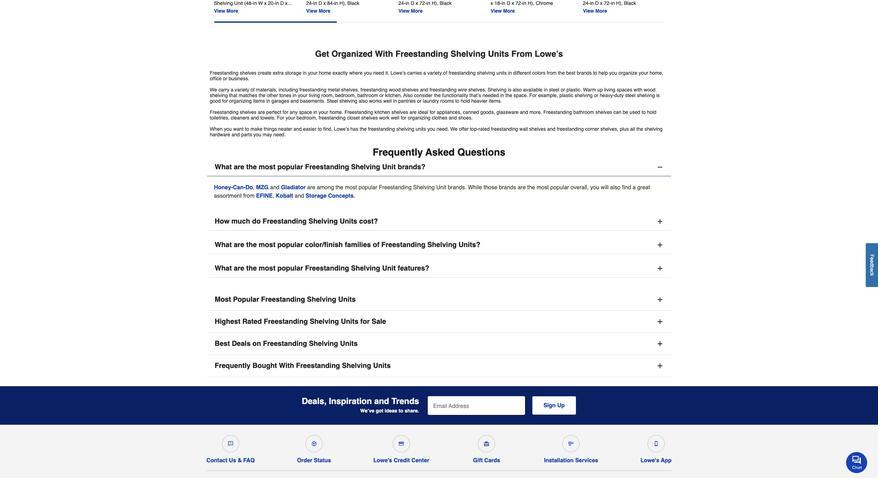Task type: vqa. For each thing, say whether or not it's contained in the screenshot.
Dec to the right
no



Task type: describe. For each thing, give the bounding box(es) containing it.
shelves inside freestanding shelves create extra storage in your home exactly where you need it. lowe's carries a variety of freestanding shelving units in different colors from the best brands to help you organize your home, office or business.
[[240, 70, 256, 76]]

freestanding inside freestanding shelves create extra storage in your home exactly where you need it. lowe's carries a variety of freestanding shelving units in different colors from the best brands to help you organize your home, office or business.
[[210, 70, 238, 76]]

business.
[[229, 76, 249, 81]]

be
[[623, 109, 628, 115]]

from for colors
[[547, 70, 557, 76]]

of inside freestanding shelves create extra storage in your home exactly where you need it. lowe's carries a variety of freestanding shelving units in different colors from the best brands to help you organize your home, office or business.
[[443, 70, 447, 76]]

easier
[[303, 126, 316, 132]]

or left kitchen.
[[379, 93, 384, 98]]

installation
[[544, 457, 574, 464]]

f e e d b a c k button
[[866, 243, 878, 287]]

view more for second view more link from right's view more button
[[491, 8, 515, 14]]

and left 'shoes.'
[[449, 115, 457, 121]]

order
[[297, 457, 312, 464]]

freestanding up rooms
[[430, 87, 457, 93]]

best
[[566, 70, 575, 76]]

your up neater
[[286, 115, 295, 121]]

most for what are the most popular color/finish families of freestanding shelving units?
[[259, 241, 275, 249]]

office
[[210, 76, 222, 81]]

do
[[245, 184, 253, 191]]

want
[[233, 126, 244, 132]]

freestanding inside freestanding shelves are perfect for any space in your home. freestanding kitchen shelves are ideal for appliances, canned goods, glassware and more. freestanding bathroom shelves can be used to hold toiletries, cleaners and towels. for your bedroom, freestanding closet shelves work well for organizing clothes and shoes.
[[319, 115, 346, 121]]

sale
[[372, 318, 386, 326]]

shelving inside we carry a variety of materials, including freestanding metal shelves, freestanding wood shelves and freestanding wire shelves. shelving is also available in steel or plastic. warm up living spaces with wood shelving that matches the other tones in your living room, bedroom, bathroom or kitchen. also consider the functionality that's needed in the space. for example, plastic shelving or heavy-duty steel shelving is good for organizing items in garages and basements. steel shelving also works well in pantries or laundry rooms to hold heavier items.
[[488, 87, 506, 93]]

in right available
[[544, 87, 548, 93]]

including
[[279, 87, 298, 93]]

you left need
[[364, 70, 372, 76]]

organize
[[618, 70, 637, 76]]

kitchen.
[[385, 93, 402, 98]]

for inside we carry a variety of materials, including freestanding metal shelves, freestanding wood shelves and freestanding wire shelves. shelving is also available in steel or plastic. warm up living spaces with wood shelving that matches the other tones in your living room, bedroom, bathroom or kitchen. also consider the functionality that's needed in the space. for example, plastic shelving or heavy-duty steel shelving is good for organizing items in garages and basements. steel shelving also works well in pantries or laundry rooms to hold heavier items.
[[222, 98, 228, 104]]

brands.
[[448, 184, 466, 191]]

your left 'home,'
[[639, 70, 648, 76]]

1 e from the top
[[869, 257, 875, 260]]

are up popular
[[234, 264, 244, 272]]

storage
[[306, 193, 326, 199]]

clothes
[[432, 115, 447, 121]]

popular left overall,
[[550, 184, 569, 191]]

we inside when you want to make things neater and easier to find, lowe's has the freestanding shelving units you need. we offer top-rated freestanding wall shelves and freestanding corner shelves, plus all the shelving hardware and parts you may need.
[[450, 126, 458, 132]]

pantries
[[398, 98, 416, 104]]

needed
[[482, 93, 499, 98]]

freestanding up works
[[361, 87, 388, 93]]

materials,
[[256, 87, 277, 93]]

efine , kobalt and storage concepts .
[[256, 193, 355, 199]]

shelving right "all"
[[645, 126, 663, 132]]

any
[[290, 109, 298, 115]]

efine
[[256, 193, 273, 199]]

lowe's inside freestanding shelves create extra storage in your home exactly where you need it. lowe's carries a variety of freestanding shelving units in different colors from the best brands to help you organize your home, office or business.
[[391, 70, 406, 76]]

families
[[345, 241, 371, 249]]

kobalt link
[[276, 193, 293, 199]]

to left find,
[[318, 126, 322, 132]]

frequently for frequently bought with freestanding shelving units
[[215, 362, 251, 370]]

organized
[[331, 49, 373, 59]]

wire
[[458, 87, 467, 93]]

carries
[[407, 70, 422, 76]]

what are the most popular color/finish families of freestanding shelving units?
[[215, 241, 480, 249]]

plus image for shelving
[[656, 265, 663, 272]]

wall
[[519, 126, 528, 132]]

view more for view more button related to 5th view more link from the right
[[214, 8, 238, 14]]

popular for are among the most popular freestanding shelving unit brands. while those brands are the most popular overall, you will also find a great assortment from
[[359, 184, 377, 191]]

your left home.
[[319, 109, 328, 115]]

order status link
[[297, 432, 331, 464]]

are down items
[[258, 109, 265, 115]]

5 view from the left
[[583, 8, 594, 14]]

view more button for 4th view more link from right
[[306, 7, 330, 14]]

are left ideal
[[409, 109, 417, 115]]

bought
[[252, 362, 277, 370]]

brands?
[[398, 163, 425, 171]]

consider
[[414, 93, 433, 98]]

matches
[[239, 93, 257, 98]]

d
[[869, 263, 875, 265]]

and up any
[[291, 98, 299, 104]]

what for what are the most popular freestanding shelving unit features?
[[215, 264, 232, 272]]

steel
[[327, 98, 338, 104]]

shelving up used
[[637, 93, 655, 98]]

3 more from the left
[[411, 8, 423, 14]]

you down clothes
[[427, 126, 435, 132]]

shelving right 'steel'
[[339, 98, 357, 104]]

unit for brands.
[[436, 184, 446, 191]]

your inside we carry a variety of materials, including freestanding metal shelves, freestanding wood shelves and freestanding wire shelves. shelving is also available in steel or plastic. warm up living spaces with wood shelving that matches the other tones in your living room, bedroom, bathroom or kitchen. also consider the functionality that's needed in the space. for example, plastic shelving or heavy-duty steel shelving is good for organizing items in garages and basements. steel shelving also works well in pantries or laundry rooms to hold heavier items.
[[298, 93, 307, 98]]

to right want
[[245, 126, 249, 132]]

4 view from the left
[[491, 8, 502, 14]]

1 horizontal spatial ,
[[273, 193, 274, 199]]

we inside we carry a variety of materials, including freestanding metal shelves, freestanding wood shelves and freestanding wire shelves. shelving is also available in steel or plastic. warm up living spaces with wood shelving that matches the other tones in your living room, bedroom, bathroom or kitchen. also consider the functionality that's needed in the space. for example, plastic shelving or heavy-duty steel shelving is good for organizing items in garages and basements. steel shelving also works well in pantries or laundry rooms to hold heavier items.
[[210, 87, 217, 93]]

home,
[[650, 70, 663, 76]]

and inside deals, inspiration and trends we've got ideas to share.
[[374, 397, 389, 406]]

units inside freestanding shelves create extra storage in your home exactly where you need it. lowe's carries a variety of freestanding shelving units in different colors from the best brands to help you organize your home, office or business.
[[496, 70, 507, 76]]

view more button for 5th view more link from the right
[[214, 7, 238, 14]]

space.
[[514, 93, 528, 98]]

shelves left can
[[595, 109, 612, 115]]

are up can-
[[234, 163, 244, 171]]

for right ideal
[[430, 109, 435, 115]]

and up make
[[251, 115, 259, 121]]

and up laundry
[[420, 87, 428, 93]]

hold inside freestanding shelves are perfect for any space in your home. freestanding kitchen shelves are ideal for appliances, canned goods, glassware and more. freestanding bathroom shelves can be used to hold toiletries, cleaners and towels. for your bedroom, freestanding closet shelves work well for organizing clothes and shoes.
[[647, 109, 656, 115]]

exactly
[[333, 70, 348, 76]]

1 view from the left
[[214, 8, 225, 14]]

space
[[299, 109, 312, 115]]

are right those
[[518, 184, 526, 191]]

lowe's credit center link
[[373, 432, 429, 464]]

where
[[349, 70, 363, 76]]

canned
[[463, 109, 479, 115]]

2 horizontal spatial lowe's
[[535, 49, 563, 59]]

unit for features?
[[382, 264, 396, 272]]

all
[[630, 126, 635, 132]]

plus image for how much do freestanding shelving units cost?
[[656, 218, 663, 225]]

contact
[[206, 457, 227, 464]]

asked
[[425, 147, 455, 158]]

inspiration
[[329, 397, 372, 406]]

shelves inside we carry a variety of materials, including freestanding metal shelves, freestanding wood shelves and freestanding wire shelves. shelving is also available in steel or plastic. warm up living spaces with wood shelving that matches the other tones in your living room, bedroom, bathroom or kitchen. also consider the functionality that's needed in the space. for example, plastic shelving or heavy-duty steel shelving is good for organizing items in garages and basements. steel shelving also works well in pantries or laundry rooms to hold heavier items.
[[402, 87, 419, 93]]

shelving left that
[[210, 93, 228, 98]]

example,
[[538, 93, 558, 98]]

lowe's inside when you want to make things neater and easier to find, lowe's has the freestanding shelving units you need. we offer top-rated freestanding wall shelves and freestanding corner shelves, plus all the shelving hardware and parts you may need.
[[334, 126, 349, 132]]

2 view more link from the left
[[306, 0, 387, 14]]

well inside we carry a variety of materials, including freestanding metal shelves, freestanding wood shelves and freestanding wire shelves. shelving is also available in steel or plastic. warm up living spaces with wood shelving that matches the other tones in your living room, bedroom, bathroom or kitchen. also consider the functionality that's needed in the space. for example, plastic shelving or heavy-duty steel shelving is good for organizing items in garages and basements. steel shelving also works well in pantries or laundry rooms to hold heavier items.
[[383, 98, 392, 104]]

variety inside freestanding shelves create extra storage in your home exactly where you need it. lowe's carries a variety of freestanding shelving units in different colors from the best brands to help you organize your home, office or business.
[[427, 70, 442, 76]]

shelves left work
[[361, 115, 378, 121]]

2 wood from the left
[[644, 87, 655, 93]]

and left easier
[[294, 126, 302, 132]]

plus image inside frequently bought with freestanding shelving units button
[[656, 362, 663, 369]]

for left any
[[283, 109, 288, 115]]

freestanding inside freestanding shelves create extra storage in your home exactly where you need it. lowe's carries a variety of freestanding shelving units in different colors from the best brands to help you organize your home, office or business.
[[449, 70, 476, 76]]

units?
[[459, 241, 480, 249]]

honey-can-do , mzg and gladiator
[[214, 184, 306, 191]]

can-
[[233, 184, 245, 191]]

and right mzg
[[270, 184, 279, 191]]

0 horizontal spatial is
[[508, 87, 511, 93]]

shelving down pantries
[[396, 126, 414, 132]]

gift cards link
[[472, 432, 502, 464]]

create
[[258, 70, 271, 76]]

3 view from the left
[[398, 8, 410, 14]]

freestanding inside are among the most popular freestanding shelving unit brands. while those brands are the most popular overall, you will also find a great assortment from
[[379, 184, 412, 191]]

variety inside we carry a variety of materials, including freestanding metal shelves, freestanding wood shelves and freestanding wire shelves. shelving is also available in steel or plastic. warm up living spaces with wood shelving that matches the other tones in your living room, bedroom, bathroom or kitchen. also consider the functionality that's needed in the space. for example, plastic shelving or heavy-duty steel shelving is good for organizing items in garages and basements. steel shelving also works well in pantries or laundry rooms to hold heavier items.
[[235, 87, 249, 93]]

1 more from the left
[[226, 8, 238, 14]]

assortment
[[214, 193, 242, 199]]

with for bought
[[279, 362, 294, 370]]

heavier
[[471, 98, 487, 104]]

popular for what are the most popular color/finish families of freestanding shelving units?
[[277, 241, 303, 249]]

and down the gladiator link
[[295, 193, 304, 199]]

bathroom inside we carry a variety of materials, including freestanding metal shelves, freestanding wood shelves and freestanding wire shelves. shelving is also available in steel or plastic. warm up living spaces with wood shelving that matches the other tones in your living room, bedroom, bathroom or kitchen. also consider the functionality that's needed in the space. for example, plastic shelving or heavy-duty steel shelving is good for organizing items in garages and basements. steel shelving also works well in pantries or laundry rooms to hold heavier items.
[[357, 93, 378, 98]]

most for what are the most popular freestanding shelving unit features?
[[259, 264, 275, 272]]

get
[[315, 49, 329, 59]]

of inside we carry a variety of materials, including freestanding metal shelves, freestanding wood shelves and freestanding wire shelves. shelving is also available in steel or plastic. warm up living spaces with wood shelving that matches the other tones in your living room, bedroom, bathroom or kitchen. also consider the functionality that's needed in the space. for example, plastic shelving or heavy-duty steel shelving is good for organizing items in garages and basements. steel shelving also works well in pantries or laundry rooms to hold heavier items.
[[251, 87, 255, 93]]

for inside freestanding shelves are perfect for any space in your home. freestanding kitchen shelves are ideal for appliances, canned goods, glassware and more. freestanding bathroom shelves can be used to hold toiletries, cleaners and towels. for your bedroom, freestanding closet shelves work well for organizing clothes and shoes.
[[277, 115, 284, 121]]

used
[[630, 109, 640, 115]]

0 horizontal spatial need.
[[273, 132, 286, 137]]

what for what are the most popular freestanding shelving unit brands?
[[215, 163, 232, 171]]

offer
[[459, 126, 469, 132]]

in inside freestanding shelves are perfect for any space in your home. freestanding kitchen shelves are ideal for appliances, canned goods, glassware and more. freestanding bathroom shelves can be used to hold toiletries, cleaners and towels. for your bedroom, freestanding closet shelves work well for organizing clothes and shoes.
[[313, 109, 317, 115]]

spaces
[[617, 87, 632, 93]]

for down pantries
[[401, 115, 406, 121]]

well inside freestanding shelves are perfect for any space in your home. freestanding kitchen shelves are ideal for appliances, canned goods, glassware and more. freestanding bathroom shelves can be used to hold toiletries, cleaners and towels. for your bedroom, freestanding closet shelves work well for organizing clothes and shoes.
[[391, 115, 399, 121]]

with for organized
[[375, 49, 393, 59]]

your left home
[[308, 70, 318, 76]]

what are the most popular color/finish families of freestanding shelving units? button
[[207, 236, 671, 254]]

also
[[403, 93, 413, 98]]

gift cards
[[473, 457, 500, 464]]

lowe's for lowe's credit center
[[373, 457, 392, 464]]

plus image for families
[[656, 242, 663, 249]]

freestanding down glassware in the right of the page
[[491, 126, 518, 132]]

units for best deals on freestanding shelving units
[[340, 340, 358, 348]]

shelving inside button
[[342, 362, 371, 370]]

plus image inside best deals on freestanding shelving units button
[[656, 340, 663, 347]]

to inside deals, inspiration and trends we've got ideas to share.
[[399, 408, 403, 414]]

also for plastic.
[[513, 87, 522, 93]]

or left heavy-
[[594, 93, 598, 98]]

1 horizontal spatial is
[[656, 93, 660, 98]]

view more for first view more link from right view more button
[[583, 8, 607, 14]]

1 horizontal spatial living
[[604, 87, 615, 93]]

c
[[869, 271, 875, 273]]

are among the most popular freestanding shelving unit brands. while those brands are the most popular overall, you will also find a great assortment from
[[214, 184, 650, 199]]

toiletries,
[[210, 115, 229, 121]]

freestanding down work
[[368, 126, 395, 132]]

brands inside are among the most popular freestanding shelving unit brands. while those brands are the most popular overall, you will also find a great assortment from
[[499, 184, 516, 191]]

in left 'different' on the top
[[508, 70, 512, 76]]

up
[[597, 87, 603, 93]]

for inside button
[[360, 318, 370, 326]]

when
[[210, 126, 223, 132]]

shelving inside freestanding shelves create extra storage in your home exactly where you need it. lowe's carries a variety of freestanding shelving units in different colors from the best brands to help you organize your home, office or business.
[[477, 70, 495, 76]]

lowe's app link
[[641, 432, 672, 464]]

unit for brands?
[[382, 163, 396, 171]]

hardware
[[210, 132, 230, 137]]

freestanding up basements.
[[299, 87, 326, 93]]

can
[[613, 109, 621, 115]]

organizing inside we carry a variety of materials, including freestanding metal shelves, freestanding wood shelves and freestanding wire shelves. shelving is also available in steel or plastic. warm up living spaces with wood shelving that matches the other tones in your living room, bedroom, bathroom or kitchen. also consider the functionality that's needed in the space. for example, plastic shelving or heavy-duty steel shelving is good for organizing items in garages and basements. steel shelving also works well in pantries or laundry rooms to hold heavier items.
[[229, 98, 252, 104]]

overall,
[[571, 184, 589, 191]]

in right items
[[266, 98, 270, 104]]

units for how much do freestanding shelving units cost?
[[340, 217, 357, 225]]

1 view more link from the left
[[214, 0, 295, 14]]

popular for what are the most popular freestanding shelving unit brands?
[[277, 163, 303, 171]]

ideal
[[418, 109, 428, 115]]

deals, inspiration and trends we've got ideas to share.
[[302, 397, 419, 414]]

shelving right 'plastic'
[[575, 93, 593, 98]]

popular
[[233, 296, 259, 304]]

view more button for first view more link from right
[[583, 7, 607, 14]]

room,
[[321, 93, 334, 98]]

5 more from the left
[[595, 8, 607, 14]]

most for what are the most popular freestanding shelving unit brands?
[[259, 163, 275, 171]]

from for assortment
[[243, 193, 254, 199]]

or left plastic. on the right of the page
[[561, 87, 565, 93]]

4 more from the left
[[503, 8, 515, 14]]

1 wood from the left
[[389, 87, 401, 93]]

works
[[369, 98, 382, 104]]

towels.
[[260, 115, 276, 121]]

shelves, inside when you want to make things neater and easier to find, lowe's has the freestanding shelving units you need. we offer top-rated freestanding wall shelves and freestanding corner shelves, plus all the shelving hardware and parts you may need.
[[600, 126, 618, 132]]

shelves down items
[[240, 109, 256, 115]]

what for what are the most popular color/finish families of freestanding shelving units?
[[215, 241, 232, 249]]



Task type: locate. For each thing, give the bounding box(es) containing it.
in right the tones
[[293, 93, 297, 98]]

0 vertical spatial lowe's
[[535, 49, 563, 59]]

units inside frequently bought with freestanding shelving units button
[[373, 362, 391, 370]]

4 plus image from the top
[[656, 340, 663, 347]]

for right good
[[222, 98, 228, 104]]

well right work
[[391, 115, 399, 121]]

color/finish
[[305, 241, 343, 249]]

chat invite button image
[[846, 452, 867, 473]]

0 vertical spatial from
[[547, 70, 557, 76]]

1 horizontal spatial lowe's
[[641, 457, 659, 464]]

living left room,
[[309, 93, 320, 98]]

0 vertical spatial frequently
[[373, 147, 423, 158]]

1 horizontal spatial of
[[373, 241, 379, 249]]

plus image inside what are the most popular freestanding shelving unit features? button
[[656, 265, 663, 272]]

are
[[258, 109, 265, 115], [409, 109, 417, 115], [234, 163, 244, 171], [307, 184, 315, 191], [518, 184, 526, 191], [234, 241, 244, 249], [234, 264, 244, 272]]

lowe's inside lowe's app link
[[641, 457, 659, 464]]

0 horizontal spatial lowe's
[[334, 126, 349, 132]]

credit card image
[[399, 441, 404, 446]]

variety down business. at the left top
[[235, 87, 249, 93]]

efine link
[[256, 193, 273, 199]]

units inside when you want to make things neater and easier to find, lowe's has the freestanding shelving units you need. we offer top-rated freestanding wall shelves and freestanding corner shelves, plus all the shelving hardware and parts you may need.
[[416, 126, 426, 132]]

lowe's left app
[[641, 457, 659, 464]]

organizing inside freestanding shelves are perfect for any space in your home. freestanding kitchen shelves are ideal for appliances, canned goods, glassware and more. freestanding bathroom shelves can be used to hold toiletries, cleaners and towels. for your bedroom, freestanding closet shelves work well for organizing clothes and shoes.
[[408, 115, 430, 121]]

wood
[[389, 87, 401, 93], [644, 87, 655, 93]]

garages
[[271, 98, 289, 104]]

3 plus image from the top
[[656, 318, 663, 325]]

much
[[231, 217, 250, 225]]

hold inside we carry a variety of materials, including freestanding metal shelves, freestanding wood shelves and freestanding wire shelves. shelving is also available in steel or plastic. warm up living spaces with wood shelving that matches the other tones in your living room, bedroom, bathroom or kitchen. also consider the functionality that's needed in the space. for example, plastic shelving or heavy-duty steel shelving is good for organizing items in garages and basements. steel shelving also works well in pantries or laundry rooms to hold heavier items.
[[461, 98, 470, 104]]

2 view more from the left
[[306, 8, 330, 14]]

to inside freestanding shelves create extra storage in your home exactly where you need it. lowe's carries a variety of freestanding shelving units in different colors from the best brands to help you organize your home, office or business.
[[593, 70, 597, 76]]

help
[[599, 70, 608, 76]]

1 vertical spatial frequently
[[215, 362, 251, 370]]

view more button for third view more link from the right
[[398, 7, 423, 14]]

services
[[575, 457, 598, 464]]

popular down the how much do freestanding shelving units cost?
[[277, 241, 303, 249]]

are up storage
[[307, 184, 315, 191]]

frequently asked questions
[[373, 147, 505, 158]]

units inside how much do freestanding shelving units cost? button
[[340, 217, 357, 225]]

0 vertical spatial units
[[496, 70, 507, 76]]

1 lowe's from the left
[[373, 457, 392, 464]]

most
[[215, 296, 231, 304]]

items
[[253, 98, 265, 104]]

0 horizontal spatial with
[[279, 362, 294, 370]]

1 plus image from the top
[[656, 218, 663, 225]]

0 vertical spatial shelves,
[[341, 87, 359, 93]]

0 vertical spatial variety
[[427, 70, 442, 76]]

1 vertical spatial ,
[[273, 193, 274, 199]]

a right find
[[633, 184, 636, 191]]

shelves up pantries
[[402, 87, 419, 93]]

freestanding left corner
[[557, 126, 584, 132]]

do
[[252, 217, 261, 225]]

0 horizontal spatial of
[[251, 87, 255, 93]]

2 horizontal spatial also
[[610, 184, 620, 191]]

1 vertical spatial hold
[[647, 109, 656, 115]]

bedroom, up easier
[[297, 115, 317, 121]]

1 vertical spatial for
[[277, 115, 284, 121]]

units inside best deals on freestanding shelving units button
[[340, 340, 358, 348]]

bathroom up corner
[[573, 109, 594, 115]]

0 vertical spatial of
[[443, 70, 447, 76]]

lowe's app
[[641, 457, 672, 464]]

4 view more link from the left
[[491, 0, 572, 14]]

variety down get organized with freestanding shelving units from lowe's
[[427, 70, 442, 76]]

hold down wire
[[461, 98, 470, 104]]

or inside freestanding shelves create extra storage in your home exactly where you need it. lowe's carries a variety of freestanding shelving units in different colors from the best brands to help you organize your home, office or business.
[[223, 76, 227, 81]]

0 vertical spatial what
[[215, 163, 232, 171]]

0 vertical spatial plus image
[[656, 218, 663, 225]]

customer care image
[[228, 441, 233, 446]]

0 horizontal spatial also
[[359, 98, 368, 104]]

with
[[375, 49, 393, 59], [279, 362, 294, 370]]

has
[[350, 126, 358, 132]]

from right colors
[[547, 70, 557, 76]]

1 vertical spatial we
[[450, 126, 458, 132]]

in left pantries
[[393, 98, 397, 104]]

units down ideal
[[416, 126, 426, 132]]

find,
[[323, 126, 333, 132]]

4 view more from the left
[[491, 8, 515, 14]]

plastic
[[559, 93, 573, 98]]

popular for what are the most popular freestanding shelving unit features?
[[277, 264, 303, 272]]

1 horizontal spatial hold
[[647, 109, 656, 115]]

to inside we carry a variety of materials, including freestanding metal shelves, freestanding wood shelves and freestanding wire shelves. shelving is also available in steel or plastic. warm up living spaces with wood shelving that matches the other tones in your living room, bedroom, bathroom or kitchen. also consider the functionality that's needed in the space. for example, plastic shelving or heavy-duty steel shelving is good for organizing items in garages and basements. steel shelving also works well in pantries or laundry rooms to hold heavier items.
[[455, 98, 459, 104]]

shelves, left plus
[[600, 126, 618, 132]]

2 what from the top
[[215, 241, 232, 249]]

1 horizontal spatial lowe's
[[391, 70, 406, 76]]

0 vertical spatial we
[[210, 87, 217, 93]]

0 vertical spatial also
[[513, 87, 522, 93]]

hold right used
[[647, 109, 656, 115]]

shelves down pantries
[[391, 109, 408, 115]]

e up b
[[869, 260, 875, 263]]

0 horizontal spatial organizing
[[229, 98, 252, 104]]

sign up form
[[427, 396, 576, 416]]

a inside are among the most popular freestanding shelving unit brands. while those brands are the most popular overall, you will also find a great assortment from
[[633, 184, 636, 191]]

1 vertical spatial bathroom
[[573, 109, 594, 115]]

1 vertical spatial organizing
[[408, 115, 430, 121]]

1 plus image from the top
[[656, 242, 663, 249]]

plus image for most popular freestanding shelving units
[[656, 296, 663, 303]]

1 horizontal spatial bathroom
[[573, 109, 594, 115]]

pickup image
[[312, 441, 316, 446]]

lowe's left the credit
[[373, 457, 392, 464]]

you left will
[[590, 184, 599, 191]]

is
[[508, 87, 511, 93], [656, 93, 660, 98]]

popular up most popular freestanding shelving units
[[277, 264, 303, 272]]

1 horizontal spatial we
[[450, 126, 458, 132]]

with inside button
[[279, 362, 294, 370]]

0 horizontal spatial lowe's
[[373, 457, 392, 464]]

1 horizontal spatial organizing
[[408, 115, 430, 121]]

gift card image
[[484, 441, 489, 446]]

mobile image
[[654, 441, 658, 446]]

plus image
[[656, 242, 663, 249], [656, 265, 663, 272], [656, 318, 663, 325], [656, 340, 663, 347], [656, 362, 663, 369]]

units left 'different' on the top
[[496, 70, 507, 76]]

for inside we carry a variety of materials, including freestanding metal shelves, freestanding wood shelves and freestanding wire shelves. shelving is also available in steel or plastic. warm up living spaces with wood shelving that matches the other tones in your living room, bedroom, bathroom or kitchen. also consider the functionality that's needed in the space. for example, plastic shelving or heavy-duty steel shelving is good for organizing items in garages and basements. steel shelving also works well in pantries or laundry rooms to hold heavier items.
[[529, 93, 537, 98]]

lowe's inside the lowe's credit center link
[[373, 457, 392, 464]]

that
[[229, 93, 237, 98]]

0 vertical spatial with
[[375, 49, 393, 59]]

freestanding shelves are perfect for any space in your home. freestanding kitchen shelves are ideal for appliances, canned goods, glassware and more. freestanding bathroom shelves can be used to hold toiletries, cleaners and towels. for your bedroom, freestanding closet shelves work well for organizing clothes and shoes.
[[210, 109, 656, 121]]

great
[[637, 184, 650, 191]]

2 view more button from the left
[[306, 7, 330, 14]]

1 horizontal spatial need.
[[437, 126, 449, 132]]

shelves
[[240, 70, 256, 76], [402, 87, 419, 93], [240, 109, 256, 115], [391, 109, 408, 115], [595, 109, 612, 115], [361, 115, 378, 121], [529, 126, 546, 132]]

1 horizontal spatial wood
[[644, 87, 655, 93]]

you left want
[[224, 126, 232, 132]]

we left the offer
[[450, 126, 458, 132]]

rated
[[478, 126, 490, 132]]

warm
[[583, 87, 596, 93]]

installation services
[[544, 457, 598, 464]]

3 what from the top
[[215, 264, 232, 272]]

on
[[252, 340, 261, 348]]

1 vertical spatial of
[[251, 87, 255, 93]]

1 vertical spatial from
[[243, 193, 254, 199]]

0 horizontal spatial variety
[[235, 87, 249, 93]]

from inside are among the most popular freestanding shelving unit brands. while those brands are the most popular overall, you will also find a great assortment from
[[243, 193, 254, 199]]

units
[[488, 49, 509, 59], [340, 217, 357, 225], [338, 296, 356, 304], [341, 318, 358, 326], [340, 340, 358, 348], [373, 362, 391, 370]]

highest rated freestanding shelving units for sale
[[215, 318, 386, 326]]

bedroom, inside freestanding shelves are perfect for any space in your home. freestanding kitchen shelves are ideal for appliances, canned goods, glassware and more. freestanding bathroom shelves can be used to hold toiletries, cleaners and towels. for your bedroom, freestanding closet shelves work well for organizing clothes and shoes.
[[297, 115, 317, 121]]

closet
[[347, 115, 360, 121]]

0 horizontal spatial frequently
[[215, 362, 251, 370]]

0 horizontal spatial for
[[277, 115, 284, 121]]

honey-can-do link
[[214, 184, 253, 191]]

0 vertical spatial for
[[529, 93, 537, 98]]

0 horizontal spatial wood
[[389, 87, 401, 93]]

to right rooms
[[455, 98, 459, 104]]

bathroom inside freestanding shelves are perfect for any space in your home. freestanding kitchen shelves are ideal for appliances, canned goods, glassware and more. freestanding bathroom shelves can be used to hold toiletries, cleaners and towels. for your bedroom, freestanding closet shelves work well for organizing clothes and shoes.
[[573, 109, 594, 115]]

gladiator link
[[281, 184, 306, 191]]

need.
[[437, 126, 449, 132], [273, 132, 286, 137]]

1 horizontal spatial with
[[375, 49, 393, 59]]

3 view more from the left
[[398, 8, 423, 14]]

0 vertical spatial well
[[383, 98, 392, 104]]

0 horizontal spatial from
[[243, 193, 254, 199]]

3 view more link from the left
[[398, 0, 479, 14]]

plus image inside most popular freestanding shelving units button
[[656, 296, 663, 303]]

a inside we carry a variety of materials, including freestanding metal shelves, freestanding wood shelves and freestanding wire shelves. shelving is also available in steel or plastic. warm up living spaces with wood shelving that matches the other tones in your living room, bedroom, bathroom or kitchen. also consider the functionality that's needed in the space. for example, plastic shelving or heavy-duty steel shelving is good for organizing items in garages and basements. steel shelving also works well in pantries or laundry rooms to hold heavier items.
[[231, 87, 233, 93]]

in right needed
[[500, 93, 504, 98]]

shelving inside are among the most popular freestanding shelving unit brands. while those brands are the most popular overall, you will also find a great assortment from
[[413, 184, 435, 191]]

or right office on the left top
[[223, 76, 227, 81]]

2 view from the left
[[306, 8, 317, 14]]

with
[[634, 87, 642, 93]]

units for frequently bought with freestanding shelving units
[[373, 362, 391, 370]]

0 horizontal spatial units
[[416, 126, 426, 132]]

in right storage
[[303, 70, 307, 76]]

view more for 4th view more link from right's view more button
[[306, 8, 330, 14]]

1 horizontal spatial bedroom,
[[335, 93, 356, 98]]

frequently for frequently asked questions
[[373, 147, 423, 158]]

2 more from the left
[[319, 8, 330, 14]]

a inside button
[[869, 268, 875, 271]]

1 horizontal spatial also
[[513, 87, 522, 93]]

of inside button
[[373, 241, 379, 249]]

0 horizontal spatial hold
[[461, 98, 470, 104]]

of right the families
[[373, 241, 379, 249]]

frequently bought with freestanding shelving units button
[[207, 355, 671, 377]]

0 horizontal spatial bedroom,
[[297, 115, 317, 121]]

when you want to make things neater and easier to find, lowe's has the freestanding shelving units you need. we offer top-rated freestanding wall shelves and freestanding corner shelves, plus all the shelving hardware and parts you may need.
[[210, 126, 663, 137]]

1 horizontal spatial variety
[[427, 70, 442, 76]]

heavy-
[[600, 93, 614, 98]]

freestanding inside button
[[296, 362, 340, 370]]

4 view more button from the left
[[491, 7, 515, 14]]

1 vertical spatial well
[[391, 115, 399, 121]]

best
[[215, 340, 230, 348]]

Email Address email field
[[427, 396, 525, 415]]

plus image inside what are the most popular color/finish families of freestanding shelving units? button
[[656, 242, 663, 249]]

installation services link
[[544, 432, 598, 464]]

what are the most popular freestanding shelving unit features?
[[215, 264, 429, 272]]

carry
[[218, 87, 229, 93]]

popular up cost?
[[359, 184, 377, 191]]

what
[[215, 163, 232, 171], [215, 241, 232, 249], [215, 264, 232, 272]]

1 view more button from the left
[[214, 7, 238, 14]]

unit left brands?
[[382, 163, 396, 171]]

unit inside are among the most popular freestanding shelving unit brands. while those brands are the most popular overall, you will also find a great assortment from
[[436, 184, 446, 191]]

shelves right wall
[[529, 126, 546, 132]]

organizing up 'cleaners'
[[229, 98, 252, 104]]

we left carry
[[210, 87, 217, 93]]

1 vertical spatial variety
[[235, 87, 249, 93]]

5 plus image from the top
[[656, 362, 663, 369]]

.
[[354, 193, 355, 199]]

also left works
[[359, 98, 368, 104]]

honey-
[[214, 184, 233, 191]]

sign
[[544, 402, 556, 409]]

are down the much
[[234, 241, 244, 249]]

for left sale
[[360, 318, 370, 326]]

you left may
[[253, 132, 261, 137]]

2 plus image from the top
[[656, 296, 663, 303]]

1 vertical spatial with
[[279, 362, 294, 370]]

shelves, inside we carry a variety of materials, including freestanding metal shelves, freestanding wood shelves and freestanding wire shelves. shelving is also available in steel or plastic. warm up living spaces with wood shelving that matches the other tones in your living room, bedroom, bathroom or kitchen. also consider the functionality that's needed in the space. for example, plastic shelving or heavy-duty steel shelving is good for organizing items in garages and basements. steel shelving also works well in pantries or laundry rooms to hold heavier items.
[[341, 87, 359, 93]]

unit left brands.
[[436, 184, 446, 191]]

units for get organized with freestanding shelving units from lowe's
[[488, 49, 509, 59]]

bedroom,
[[335, 93, 356, 98], [297, 115, 317, 121]]

5 view more button from the left
[[583, 7, 607, 14]]

need. right may
[[273, 132, 286, 137]]

plus image
[[656, 218, 663, 225], [656, 296, 663, 303]]

0 vertical spatial ,
[[253, 184, 254, 191]]

0 horizontal spatial shelves,
[[341, 87, 359, 93]]

units inside highest rated freestanding shelving units for sale button
[[341, 318, 358, 326]]

from inside freestanding shelves create extra storage in your home exactly where you need it. lowe's carries a variety of freestanding shelving units in different colors from the best brands to help you organize your home, office or business.
[[547, 70, 557, 76]]

how much do freestanding shelving units cost?
[[215, 217, 378, 225]]

2 e from the top
[[869, 260, 875, 263]]

1 horizontal spatial shelves,
[[600, 126, 618, 132]]

view more for view more button related to third view more link from the right
[[398, 8, 423, 14]]

3 view more button from the left
[[398, 7, 423, 14]]

0 horizontal spatial bathroom
[[357, 93, 378, 98]]

functionality
[[442, 93, 468, 98]]

1 horizontal spatial brands
[[577, 70, 592, 76]]

1 vertical spatial lowe's
[[391, 70, 406, 76]]

bedroom, inside we carry a variety of materials, including freestanding metal shelves, freestanding wood shelves and freestanding wire shelves. shelving is also available in steel or plastic. warm up living spaces with wood shelving that matches the other tones in your living room, bedroom, bathroom or kitchen. also consider the functionality that's needed in the space. for example, plastic shelving or heavy-duty steel shelving is good for organizing items in garages and basements. steel shelving also works well in pantries or laundry rooms to hold heavier items.
[[335, 93, 356, 98]]

basements.
[[300, 98, 325, 104]]

1 vertical spatial plus image
[[656, 296, 663, 303]]

1 vertical spatial units
[[416, 126, 426, 132]]

plus image for sale
[[656, 318, 663, 325]]

freestanding up find,
[[319, 115, 346, 121]]

2 vertical spatial also
[[610, 184, 620, 191]]

features?
[[398, 264, 429, 272]]

2 vertical spatial lowe's
[[334, 126, 349, 132]]

plus image inside how much do freestanding shelving units cost? button
[[656, 218, 663, 225]]

and right wall
[[547, 126, 555, 132]]

minus image
[[656, 164, 663, 171]]

kobalt
[[276, 193, 293, 199]]

2 plus image from the top
[[656, 265, 663, 272]]

may
[[263, 132, 272, 137]]

to right used
[[642, 109, 646, 115]]

for right space.
[[529, 93, 537, 98]]

0 vertical spatial brands
[[577, 70, 592, 76]]

wood left "also"
[[389, 87, 401, 93]]

steel left 'plastic'
[[549, 87, 559, 93]]

and left 'parts'
[[232, 132, 240, 137]]

faq
[[243, 457, 255, 464]]

is right with
[[656, 93, 660, 98]]

also left available
[[513, 87, 522, 93]]

1 vertical spatial shelves,
[[600, 126, 618, 132]]

while
[[468, 184, 482, 191]]

living
[[604, 87, 615, 93], [309, 93, 320, 98]]

you inside are among the most popular freestanding shelving unit brands. while those brands are the most popular overall, you will also find a great assortment from
[[590, 184, 599, 191]]

1 horizontal spatial for
[[529, 93, 537, 98]]

from
[[511, 49, 532, 59]]

1 view more from the left
[[214, 8, 238, 14]]

also right will
[[610, 184, 620, 191]]

1 horizontal spatial frequently
[[373, 147, 423, 158]]

frequently inside button
[[215, 362, 251, 370]]

credit
[[394, 457, 410, 464]]

in right "space"
[[313, 109, 317, 115]]

lowe's right it.
[[391, 70, 406, 76]]

units inside most popular freestanding shelving units button
[[338, 296, 356, 304]]

1 horizontal spatial from
[[547, 70, 557, 76]]

0 horizontal spatial ,
[[253, 184, 254, 191]]

rooms
[[440, 98, 454, 104]]

bedroom, right room,
[[335, 93, 356, 98]]

1 vertical spatial also
[[359, 98, 368, 104]]

good
[[210, 98, 221, 104]]

gladiator
[[281, 184, 306, 191]]

0 vertical spatial unit
[[382, 163, 396, 171]]

sign up
[[544, 402, 565, 409]]

plus image inside highest rated freestanding shelving units for sale button
[[656, 318, 663, 325]]

shelves,
[[341, 87, 359, 93], [600, 126, 618, 132]]

1 what from the top
[[215, 163, 232, 171]]

organizing left clothes
[[408, 115, 430, 121]]

0 vertical spatial hold
[[461, 98, 470, 104]]

need. down clothes
[[437, 126, 449, 132]]

2 vertical spatial of
[[373, 241, 379, 249]]

and left "more."
[[520, 109, 528, 115]]

lowe's
[[373, 457, 392, 464], [641, 457, 659, 464]]

1 vertical spatial brands
[[499, 184, 516, 191]]

a
[[423, 70, 426, 76], [231, 87, 233, 93], [633, 184, 636, 191], [869, 268, 875, 271]]

0 vertical spatial bathroom
[[357, 93, 378, 98]]

dimensions image
[[569, 441, 574, 446]]

the inside freestanding shelves create extra storage in your home exactly where you need it. lowe's carries a variety of freestanding shelving units in different colors from the best brands to help you organize your home, office or business.
[[558, 70, 565, 76]]

0 vertical spatial organizing
[[229, 98, 252, 104]]

what down how
[[215, 241, 232, 249]]

1 vertical spatial bedroom,
[[297, 115, 317, 121]]

shelves, right metal
[[341, 87, 359, 93]]

1 vertical spatial what
[[215, 241, 232, 249]]

how much do freestanding shelving units cost? button
[[207, 213, 671, 231]]

will
[[601, 184, 609, 191]]

things
[[264, 126, 277, 132]]

we carry a variety of materials, including freestanding metal shelves, freestanding wood shelves and freestanding wire shelves. shelving is also available in steel or plastic. warm up living spaces with wood shelving that matches the other tones in your living room, bedroom, bathroom or kitchen. also consider the functionality that's needed in the space. for example, plastic shelving or heavy-duty steel shelving is good for organizing items in garages and basements. steel shelving also works well in pantries or laundry rooms to hold heavier items.
[[210, 87, 660, 104]]

5 view more link from the left
[[583, 0, 664, 14]]

1 horizontal spatial units
[[496, 70, 507, 76]]

e up d
[[869, 257, 875, 260]]

view more button for second view more link from right
[[491, 7, 515, 14]]

for up neater
[[277, 115, 284, 121]]

brands right the best
[[577, 70, 592, 76]]

or left laundry
[[417, 98, 421, 104]]

those
[[484, 184, 497, 191]]

2 vertical spatial unit
[[382, 264, 396, 272]]

2 vertical spatial what
[[215, 264, 232, 272]]

shelves inside when you want to make things neater and easier to find, lowe's has the freestanding shelving units you need. we offer top-rated freestanding wall shelves and freestanding corner shelves, plus all the shelving hardware and parts you may need.
[[529, 126, 546, 132]]

scrollbar
[[214, 21, 337, 23]]

you
[[364, 70, 372, 76], [609, 70, 617, 76], [224, 126, 232, 132], [427, 126, 435, 132], [253, 132, 261, 137], [590, 184, 599, 191]]

0 horizontal spatial brands
[[499, 184, 516, 191]]

deals
[[232, 340, 251, 348]]

a inside freestanding shelves create extra storage in your home exactly where you need it. lowe's carries a variety of freestanding shelving units in different colors from the best brands to help you organize your home, office or business.
[[423, 70, 426, 76]]

to right the ideas
[[399, 408, 403, 414]]

wood right with
[[644, 87, 655, 93]]

0 horizontal spatial living
[[309, 93, 320, 98]]

, left kobalt
[[273, 193, 274, 199]]

e
[[869, 257, 875, 260], [869, 260, 875, 263]]

top-
[[470, 126, 478, 132]]

also for from
[[610, 184, 620, 191]]

1 vertical spatial unit
[[436, 184, 446, 191]]

with up it.
[[375, 49, 393, 59]]

also inside are among the most popular freestanding shelving unit brands. while those brands are the most popular overall, you will also find a great assortment from
[[610, 184, 620, 191]]

parts
[[241, 132, 252, 137]]

0 vertical spatial bedroom,
[[335, 93, 356, 98]]

2 horizontal spatial of
[[443, 70, 447, 76]]

most for are among the most popular freestanding shelving unit brands. while those brands are the most popular overall, you will also find a great assortment from
[[345, 184, 357, 191]]

it.
[[385, 70, 389, 76]]

of up items
[[251, 87, 255, 93]]

2 lowe's from the left
[[641, 457, 659, 464]]

to inside freestanding shelves are perfect for any space in your home. freestanding kitchen shelves are ideal for appliances, canned goods, glassware and more. freestanding bathroom shelves can be used to hold toiletries, cleaners and towels. for your bedroom, freestanding closet shelves work well for organizing clothes and shoes.
[[642, 109, 646, 115]]

0 horizontal spatial steel
[[549, 87, 559, 93]]

0 horizontal spatial we
[[210, 87, 217, 93]]

lowe's for lowe's app
[[641, 457, 659, 464]]

you right help
[[609, 70, 617, 76]]

bathroom up kitchen
[[357, 93, 378, 98]]

1 horizontal spatial steel
[[625, 93, 635, 98]]

5 view more from the left
[[583, 8, 607, 14]]

mzg link
[[256, 184, 268, 191]]

brands inside freestanding shelves create extra storage in your home exactly where you need it. lowe's carries a variety of freestanding shelving units in different colors from the best brands to help you organize your home, office or business.
[[577, 70, 592, 76]]

view more button
[[214, 7, 238, 14], [306, 7, 330, 14], [398, 7, 423, 14], [491, 7, 515, 14], [583, 7, 607, 14]]

sign up button
[[532, 396, 576, 415]]



